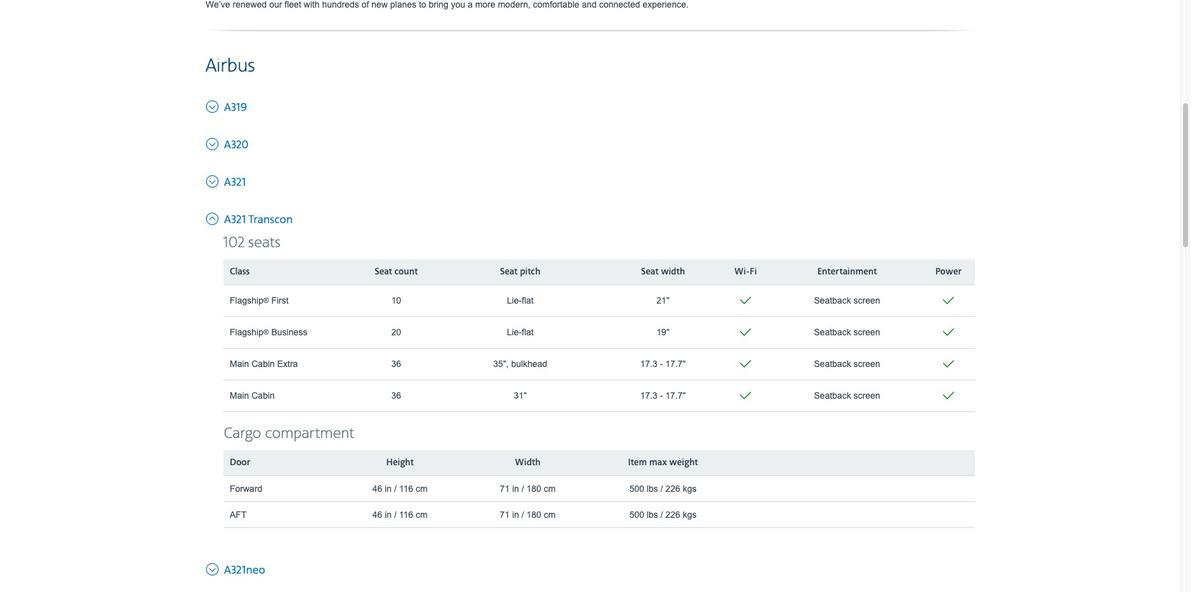 Task type: describe. For each thing, give the bounding box(es) containing it.
71 in / 180 cm for forward
[[500, 484, 556, 494]]

71 in / 180 cm for aft
[[500, 510, 556, 520]]

seat for seat pitch
[[500, 266, 518, 278]]

17.3 for 35", bulkhead
[[640, 359, 658, 370]]

item max weight
[[628, 458, 698, 469]]

17.3 for 31"
[[640, 391, 658, 401]]

check image for 21"
[[941, 292, 956, 310]]

main cabin
[[230, 391, 275, 401]]

1 seatback screen from the top
[[814, 296, 880, 306]]

19"
[[657, 328, 670, 338]]

cargo
[[223, 425, 261, 444]]

extra
[[277, 359, 298, 370]]

a321neo link
[[206, 560, 265, 579]]

500 for forward
[[630, 484, 644, 494]]

wi-fi
[[735, 266, 757, 278]]

lie- for 10
[[507, 296, 522, 306]]

116 for forward
[[399, 484, 413, 494]]

226 for aft
[[666, 510, 681, 520]]

17.3 - 17.7" for 35", bulkhead
[[640, 359, 686, 370]]

flagship ® first
[[230, 296, 289, 306]]

business
[[271, 328, 307, 338]]

3 screen from the top
[[854, 359, 880, 370]]

item
[[628, 458, 647, 469]]

wi-
[[735, 266, 750, 278]]

large image for a321 transcon
[[206, 209, 222, 226]]

4 seatback from the top
[[814, 391, 851, 401]]

71 for forward
[[500, 484, 510, 494]]

power
[[936, 266, 962, 278]]

seat for seat count
[[375, 266, 392, 278]]

102
[[223, 234, 244, 253]]

expand image
[[206, 560, 222, 578]]

class
[[230, 266, 250, 278]]

500 for aft
[[630, 510, 644, 520]]

® for business
[[263, 328, 269, 337]]

cabin for main cabin
[[252, 391, 275, 401]]

flagship ® business
[[230, 328, 307, 338]]

aft
[[230, 510, 247, 520]]

- for 35", bulkhead
[[660, 359, 663, 370]]

500 lbs / 226 kgs for aft
[[630, 510, 697, 520]]

a320
[[224, 138, 249, 152]]

21"
[[657, 296, 670, 306]]

first
[[271, 296, 289, 306]]

71 for aft
[[500, 510, 510, 520]]

226 for forward
[[666, 484, 681, 494]]

kgs for forward
[[683, 484, 697, 494]]

102 seats
[[223, 234, 281, 253]]

fi
[[750, 266, 757, 278]]

116 for aft
[[399, 510, 413, 520]]

a321 transcon
[[224, 213, 293, 227]]

cargo compartment
[[223, 425, 354, 444]]

20
[[391, 328, 401, 338]]

a321 for a321
[[224, 176, 246, 190]]

a321 transcon link
[[206, 209, 293, 228]]

screen for check image for 21"
[[854, 296, 880, 306]]

main for main cabin extra
[[230, 359, 249, 370]]

lbs for forward
[[647, 484, 658, 494]]

flagship for first
[[230, 296, 263, 306]]

entertainment
[[818, 266, 877, 278]]



Task type: locate. For each thing, give the bounding box(es) containing it.
2 a321 from the top
[[224, 213, 246, 227]]

seat pitch
[[500, 266, 541, 278]]

31"
[[514, 391, 527, 401]]

cabin down main cabin extra
[[252, 391, 275, 401]]

a319
[[224, 101, 247, 115]]

0 vertical spatial lbs
[[647, 484, 658, 494]]

seatback screen
[[814, 296, 880, 306], [814, 328, 880, 338], [814, 359, 880, 370], [814, 391, 880, 401]]

main
[[230, 359, 249, 370], [230, 391, 249, 401]]

seat for seat width
[[641, 266, 659, 278]]

1 lie-flat from the top
[[507, 296, 534, 306]]

lie- down seat pitch
[[507, 296, 522, 306]]

seat left the width
[[641, 266, 659, 278]]

check image for 21"
[[738, 292, 754, 310]]

2 main from the top
[[230, 391, 249, 401]]

17.3 - 17.7" for 31"
[[640, 391, 686, 401]]

0 vertical spatial 500
[[630, 484, 644, 494]]

2 17.3 from the top
[[640, 391, 658, 401]]

46 in / 116 cm for aft
[[373, 510, 428, 520]]

1 a321 from the top
[[224, 176, 246, 190]]

a321neo
[[224, 564, 265, 578]]

® inside flagship ® first
[[263, 297, 269, 305]]

cabin left extra
[[252, 359, 275, 370]]

1 vertical spatial 226
[[666, 510, 681, 520]]

2 71 from the top
[[500, 510, 510, 520]]

71 in / 180 cm
[[500, 484, 556, 494], [500, 510, 556, 520]]

seat left pitch
[[500, 266, 518, 278]]

180 for aft
[[527, 510, 542, 520]]

2 seatback screen from the top
[[814, 328, 880, 338]]

2 500 lbs / 226 kgs from the top
[[630, 510, 697, 520]]

1 vertical spatial 46 in / 116 cm
[[373, 510, 428, 520]]

1 46 from the top
[[373, 484, 382, 494]]

large image inside a321 transcon link
[[206, 209, 222, 226]]

-
[[660, 359, 663, 370], [660, 391, 663, 401]]

large image for a320
[[206, 134, 222, 152]]

1 large image from the top
[[206, 97, 222, 114]]

main for main cabin
[[230, 391, 249, 401]]

check image for 17.3 - 17.7"
[[941, 355, 956, 374]]

width
[[661, 266, 685, 278]]

500
[[630, 484, 644, 494], [630, 510, 644, 520]]

1 flagship from the top
[[230, 296, 263, 306]]

2 screen from the top
[[854, 328, 880, 338]]

500 lbs / 226 kgs
[[630, 484, 697, 494], [630, 510, 697, 520]]

lbs
[[647, 484, 658, 494], [647, 510, 658, 520]]

0 vertical spatial 226
[[666, 484, 681, 494]]

seats
[[248, 234, 281, 253]]

1 vertical spatial lbs
[[647, 510, 658, 520]]

17.3 - 17.7"
[[640, 359, 686, 370], [640, 391, 686, 401]]

1 vertical spatial kgs
[[683, 510, 697, 520]]

seat count
[[375, 266, 418, 278]]

cabin
[[252, 359, 275, 370], [252, 391, 275, 401]]

flagship
[[230, 296, 263, 306], [230, 328, 263, 338]]

kgs for aft
[[683, 510, 697, 520]]

lie- for 20
[[507, 328, 522, 338]]

screen for check image corresponding to 17.3 - 17.7"
[[854, 391, 880, 401]]

forward
[[230, 484, 262, 494]]

1 vertical spatial 46
[[373, 510, 382, 520]]

0 vertical spatial main
[[230, 359, 249, 370]]

pitch
[[520, 266, 541, 278]]

116
[[399, 484, 413, 494], [399, 510, 413, 520]]

35",
[[493, 359, 509, 370]]

0 horizontal spatial seat
[[375, 266, 392, 278]]

1 vertical spatial -
[[660, 391, 663, 401]]

large image for a321
[[206, 172, 222, 189]]

a321 link
[[206, 172, 246, 190]]

large image left a319
[[206, 97, 222, 114]]

large image
[[206, 97, 222, 114], [206, 134, 222, 152], [206, 172, 222, 189], [206, 209, 222, 226]]

flagship down class
[[230, 296, 263, 306]]

screen
[[854, 296, 880, 306], [854, 328, 880, 338], [854, 359, 880, 370], [854, 391, 880, 401]]

36 for 35", bulkhead
[[391, 359, 401, 370]]

1 kgs from the top
[[683, 484, 697, 494]]

1 226 from the top
[[666, 484, 681, 494]]

airbus
[[206, 54, 255, 78]]

1 vertical spatial 116
[[399, 510, 413, 520]]

® inside the "flagship ® business"
[[263, 328, 269, 337]]

1 cabin from the top
[[252, 359, 275, 370]]

1 vertical spatial lie-
[[507, 328, 522, 338]]

0 vertical spatial 500 lbs / 226 kgs
[[630, 484, 697, 494]]

46
[[373, 484, 382, 494], [373, 510, 382, 520]]

cabin for main cabin extra
[[252, 359, 275, 370]]

17.7"
[[666, 359, 686, 370], [666, 391, 686, 401]]

2 46 in / 116 cm from the top
[[373, 510, 428, 520]]

a321 up the 102
[[224, 213, 246, 227]]

1 lbs from the top
[[647, 484, 658, 494]]

3 large image from the top
[[206, 172, 222, 189]]

2 180 from the top
[[527, 510, 542, 520]]

large image down "a320" link
[[206, 172, 222, 189]]

1 ® from the top
[[263, 297, 269, 305]]

a321 for a321 transcon
[[224, 213, 246, 227]]

1 vertical spatial ®
[[263, 328, 269, 337]]

1 46 in / 116 cm from the top
[[373, 484, 428, 494]]

flat for 10
[[522, 296, 534, 306]]

500 lbs / 226 kgs for forward
[[630, 484, 697, 494]]

3 seat from the left
[[641, 266, 659, 278]]

1 screen from the top
[[854, 296, 880, 306]]

46 in / 116 cm
[[373, 484, 428, 494], [373, 510, 428, 520]]

1 500 from the top
[[630, 484, 644, 494]]

large image down a321 link
[[206, 209, 222, 226]]

3 seatback from the top
[[814, 359, 851, 370]]

46 in / 116 cm for forward
[[373, 484, 428, 494]]

0 vertical spatial 180
[[527, 484, 542, 494]]

0 vertical spatial kgs
[[683, 484, 697, 494]]

flagship for business
[[230, 328, 263, 338]]

0 vertical spatial lie-
[[507, 296, 522, 306]]

0 vertical spatial 17.3
[[640, 359, 658, 370]]

lbs for aft
[[647, 510, 658, 520]]

2 46 from the top
[[373, 510, 382, 520]]

2 500 from the top
[[630, 510, 644, 520]]

1 - from the top
[[660, 359, 663, 370]]

226
[[666, 484, 681, 494], [666, 510, 681, 520]]

main up main cabin
[[230, 359, 249, 370]]

1 vertical spatial main
[[230, 391, 249, 401]]

1 vertical spatial 36
[[391, 391, 401, 401]]

0 vertical spatial 46 in / 116 cm
[[373, 484, 428, 494]]

3 seatback screen from the top
[[814, 359, 880, 370]]

lie-flat
[[507, 296, 534, 306], [507, 328, 534, 338]]

check image for 19"
[[738, 324, 754, 342]]

seat
[[375, 266, 392, 278], [500, 266, 518, 278], [641, 266, 659, 278]]

36
[[391, 359, 401, 370], [391, 391, 401, 401]]

180 for forward
[[527, 484, 542, 494]]

transcon
[[249, 213, 293, 227]]

1 vertical spatial 180
[[527, 510, 542, 520]]

2 17.3 - 17.7" from the top
[[640, 391, 686, 401]]

a319 link
[[206, 97, 247, 115]]

large image inside a321 link
[[206, 172, 222, 189]]

0 vertical spatial 71
[[500, 484, 510, 494]]

0 vertical spatial cabin
[[252, 359, 275, 370]]

bulkhead
[[511, 359, 547, 370]]

1 vertical spatial 500 lbs / 226 kgs
[[630, 510, 697, 520]]

check image
[[738, 292, 754, 310], [738, 324, 754, 342], [941, 324, 956, 342], [738, 387, 754, 406], [941, 387, 956, 406]]

a321
[[224, 176, 246, 190], [224, 213, 246, 227]]

0 vertical spatial 17.3 - 17.7"
[[640, 359, 686, 370]]

weight
[[670, 458, 698, 469]]

lie-flat up 35", bulkhead
[[507, 328, 534, 338]]

0 vertical spatial 46
[[373, 484, 382, 494]]

1 vertical spatial 17.3 - 17.7"
[[640, 391, 686, 401]]

check image
[[941, 292, 956, 310], [738, 355, 754, 374], [941, 355, 956, 374]]

10
[[391, 296, 401, 306]]

width
[[515, 458, 541, 469]]

2 flat from the top
[[522, 328, 534, 338]]

1 71 from the top
[[500, 484, 510, 494]]

35", bulkhead
[[493, 359, 547, 370]]

2 116 from the top
[[399, 510, 413, 520]]

1 17.3 - 17.7" from the top
[[640, 359, 686, 370]]

large image inside a319 link
[[206, 97, 222, 114]]

2 226 from the top
[[666, 510, 681, 520]]

count
[[395, 266, 418, 278]]

1 500 lbs / 226 kgs from the top
[[630, 484, 697, 494]]

large image left a320
[[206, 134, 222, 152]]

- for 31"
[[660, 391, 663, 401]]

main up cargo
[[230, 391, 249, 401]]

1 vertical spatial 17.3
[[640, 391, 658, 401]]

0 vertical spatial 17.7"
[[666, 359, 686, 370]]

cm
[[416, 484, 428, 494], [544, 484, 556, 494], [416, 510, 428, 520], [544, 510, 556, 520]]

1 seat from the left
[[375, 266, 392, 278]]

a320 link
[[206, 134, 249, 153]]

®
[[263, 297, 269, 305], [263, 328, 269, 337]]

2 lbs from the top
[[647, 510, 658, 520]]

0 vertical spatial 116
[[399, 484, 413, 494]]

0 vertical spatial 71 in / 180 cm
[[500, 484, 556, 494]]

0 vertical spatial lie-flat
[[507, 296, 534, 306]]

large image for a319
[[206, 97, 222, 114]]

1 180 from the top
[[527, 484, 542, 494]]

1 vertical spatial a321
[[224, 213, 246, 227]]

in
[[385, 484, 392, 494], [512, 484, 519, 494], [385, 510, 392, 520], [512, 510, 519, 520]]

® left "business"
[[263, 328, 269, 337]]

1 vertical spatial flagship
[[230, 328, 263, 338]]

lie-flat for 20
[[507, 328, 534, 338]]

main cabin extra
[[230, 359, 298, 370]]

lie- up 35", bulkhead
[[507, 328, 522, 338]]

1 71 in / 180 cm from the top
[[500, 484, 556, 494]]

1 vertical spatial cabin
[[252, 391, 275, 401]]

17.7" for 31"
[[666, 391, 686, 401]]

/
[[394, 484, 397, 494], [522, 484, 524, 494], [661, 484, 663, 494], [394, 510, 397, 520], [522, 510, 524, 520], [661, 510, 663, 520]]

kgs
[[683, 484, 697, 494], [683, 510, 697, 520]]

1 vertical spatial 71
[[500, 510, 510, 520]]

height
[[386, 458, 414, 469]]

lie-flat for 10
[[507, 296, 534, 306]]

2 flagship from the top
[[230, 328, 263, 338]]

max
[[649, 458, 667, 469]]

check image for 17.3 - 17.7"
[[738, 387, 754, 406]]

flat down pitch
[[522, 296, 534, 306]]

17.3
[[640, 359, 658, 370], [640, 391, 658, 401]]

® for first
[[263, 297, 269, 305]]

1 vertical spatial 500
[[630, 510, 644, 520]]

2 36 from the top
[[391, 391, 401, 401]]

1 vertical spatial 17.7"
[[666, 391, 686, 401]]

4 seatback screen from the top
[[814, 391, 880, 401]]

1 17.3 from the top
[[640, 359, 658, 370]]

4 large image from the top
[[206, 209, 222, 226]]

flagship down flagship ® first
[[230, 328, 263, 338]]

46 for aft
[[373, 510, 382, 520]]

36 for 31"
[[391, 391, 401, 401]]

compartment
[[265, 425, 354, 444]]

1 seatback from the top
[[814, 296, 851, 306]]

1 116 from the top
[[399, 484, 413, 494]]

1 flat from the top
[[522, 296, 534, 306]]

a321 down a320
[[224, 176, 246, 190]]

lie-
[[507, 296, 522, 306], [507, 328, 522, 338]]

1 vertical spatial lie-flat
[[507, 328, 534, 338]]

2 17.7" from the top
[[666, 391, 686, 401]]

® left first on the left of page
[[263, 297, 269, 305]]

flat for 20
[[522, 328, 534, 338]]

71
[[500, 484, 510, 494], [500, 510, 510, 520]]

large image inside "a320" link
[[206, 134, 222, 152]]

1 lie- from the top
[[507, 296, 522, 306]]

seatback
[[814, 296, 851, 306], [814, 328, 851, 338], [814, 359, 851, 370], [814, 391, 851, 401]]

lie-flat down seat pitch
[[507, 296, 534, 306]]

0 vertical spatial flagship
[[230, 296, 263, 306]]

1 36 from the top
[[391, 359, 401, 370]]

2 lie-flat from the top
[[507, 328, 534, 338]]

2 cabin from the top
[[252, 391, 275, 401]]

0 vertical spatial 36
[[391, 359, 401, 370]]

4 screen from the top
[[854, 391, 880, 401]]

17.7" for 35", bulkhead
[[666, 359, 686, 370]]

0 vertical spatial a321
[[224, 176, 246, 190]]

screen for 19" check image
[[854, 328, 880, 338]]

2 lie- from the top
[[507, 328, 522, 338]]

1 vertical spatial 71 in / 180 cm
[[500, 510, 556, 520]]

2 71 in / 180 cm from the top
[[500, 510, 556, 520]]

2 seatback from the top
[[814, 328, 851, 338]]

2 ® from the top
[[263, 328, 269, 337]]

0 vertical spatial ®
[[263, 297, 269, 305]]

2 kgs from the top
[[683, 510, 697, 520]]

1 horizontal spatial seat
[[500, 266, 518, 278]]

2 horizontal spatial seat
[[641, 266, 659, 278]]

0 vertical spatial -
[[660, 359, 663, 370]]

1 17.7" from the top
[[666, 359, 686, 370]]

seat left count
[[375, 266, 392, 278]]

180
[[527, 484, 542, 494], [527, 510, 542, 520]]

2 - from the top
[[660, 391, 663, 401]]

door
[[230, 458, 250, 469]]

2 large image from the top
[[206, 134, 222, 152]]

0 vertical spatial flat
[[522, 296, 534, 306]]

1 main from the top
[[230, 359, 249, 370]]

1 vertical spatial flat
[[522, 328, 534, 338]]

flat
[[522, 296, 534, 306], [522, 328, 534, 338]]

flat up bulkhead
[[522, 328, 534, 338]]

seat width
[[641, 266, 685, 278]]

46 for forward
[[373, 484, 382, 494]]

2 seat from the left
[[500, 266, 518, 278]]



Task type: vqa. For each thing, say whether or not it's contained in the screenshot.
1st the A321 from the bottom
yes



